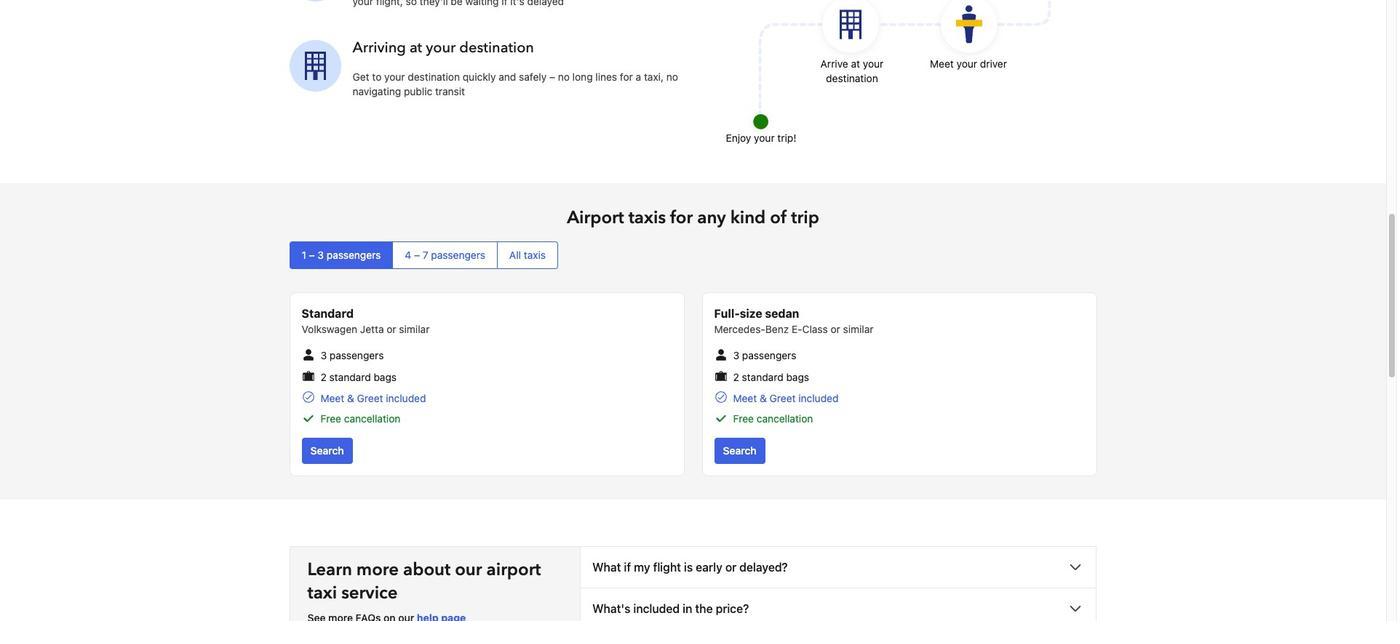 Task type: locate. For each thing, give the bounding box(es) containing it.
taxis right all
[[524, 249, 546, 262]]

passengers down benz
[[743, 350, 797, 362]]

search button
[[302, 438, 353, 465], [715, 438, 766, 465]]

e-
[[792, 324, 803, 336]]

– right 1
[[309, 249, 315, 262]]

at inside arrive at your destination
[[851, 58, 861, 70]]

free cancellation for sedan
[[734, 413, 814, 425]]

2 standard bags down benz
[[734, 371, 810, 384]]

destination up and
[[460, 38, 534, 58]]

& down benz
[[760, 392, 767, 405]]

0 horizontal spatial meet
[[321, 392, 345, 405]]

2 no from the left
[[667, 71, 678, 83]]

0 horizontal spatial for
[[620, 71, 633, 83]]

1 horizontal spatial free cancellation
[[734, 413, 814, 425]]

your inside get to your destination quickly and safely – no long lines for a taxi, no navigating public transit
[[384, 71, 405, 83]]

0 horizontal spatial 2
[[321, 371, 327, 384]]

1 horizontal spatial similar
[[843, 324, 874, 336]]

similar right class
[[843, 324, 874, 336]]

0 horizontal spatial or
[[387, 324, 397, 336]]

for inside get to your destination quickly and safely – no long lines for a taxi, no navigating public transit
[[620, 71, 633, 83]]

to
[[372, 71, 382, 83]]

destination for get to your destination quickly and safely – no long lines for a taxi, no navigating public transit
[[408, 71, 460, 83]]

0 horizontal spatial at
[[410, 38, 422, 58]]

cancellation
[[344, 413, 401, 425], [757, 413, 814, 425]]

2 horizontal spatial meet
[[930, 58, 954, 70]]

cancellation for jetta
[[344, 413, 401, 425]]

meet & greet included down benz
[[734, 392, 839, 405]]

free for size
[[734, 413, 754, 425]]

meet down mercedes- in the right of the page
[[734, 392, 757, 405]]

for left a
[[620, 71, 633, 83]]

– for 4 – 7 passengers
[[414, 249, 420, 262]]

1 horizontal spatial no
[[667, 71, 678, 83]]

2 bags from the left
[[787, 371, 810, 384]]

get to your destination quickly and safely – no long lines for a taxi, no navigating public transit
[[353, 71, 678, 98]]

1 – 3 passengers
[[302, 249, 381, 262]]

no
[[558, 71, 570, 83], [667, 71, 678, 83]]

0 horizontal spatial 2 standard bags
[[321, 371, 397, 384]]

0 horizontal spatial search button
[[302, 438, 353, 465]]

long
[[573, 71, 593, 83]]

or
[[387, 324, 397, 336], [831, 324, 841, 336], [726, 561, 737, 575]]

2 free cancellation from the left
[[734, 413, 814, 425]]

2 standard bags for sedan
[[734, 371, 810, 384]]

class
[[803, 324, 828, 336]]

meet
[[930, 58, 954, 70], [321, 392, 345, 405], [734, 392, 757, 405]]

what's included in the price? button
[[581, 589, 1097, 622]]

& down volkswagen
[[347, 392, 354, 405]]

your for arriving at your destination
[[426, 38, 456, 58]]

greet
[[357, 392, 383, 405], [770, 392, 796, 405]]

your up transit
[[426, 38, 456, 58]]

airport
[[487, 558, 541, 583]]

1 search from the left
[[311, 445, 344, 457]]

all
[[510, 249, 521, 262]]

free for volkswagen
[[321, 413, 341, 425]]

benz
[[766, 324, 789, 336]]

1 horizontal spatial meet
[[734, 392, 757, 405]]

meet & greet included for jetta
[[321, 392, 426, 405]]

or right early
[[726, 561, 737, 575]]

1 standard from the left
[[330, 371, 371, 384]]

2 standard bags
[[321, 371, 397, 384], [734, 371, 810, 384]]

no right taxi,
[[667, 71, 678, 83]]

enjoy
[[726, 132, 752, 144]]

and
[[499, 71, 516, 83]]

0 horizontal spatial taxis
[[524, 249, 546, 262]]

0 horizontal spatial free
[[321, 413, 341, 425]]

in
[[683, 603, 693, 616]]

passengers right 1
[[327, 249, 381, 262]]

3 inside sort results by element
[[318, 249, 324, 262]]

at right arrive
[[851, 58, 861, 70]]

2 greet from the left
[[770, 392, 796, 405]]

2 2 from the left
[[734, 371, 740, 384]]

destination down arrive
[[826, 72, 879, 85]]

standard
[[330, 371, 371, 384], [742, 371, 784, 384]]

– right safely
[[550, 71, 555, 83]]

1 horizontal spatial or
[[726, 561, 737, 575]]

standard down volkswagen
[[330, 371, 371, 384]]

passengers
[[327, 249, 381, 262], [431, 249, 486, 262], [330, 350, 384, 362], [743, 350, 797, 362]]

what
[[593, 561, 621, 575]]

for left any
[[671, 206, 693, 230]]

1 horizontal spatial bags
[[787, 371, 810, 384]]

1 free cancellation from the left
[[321, 413, 401, 425]]

1 horizontal spatial for
[[671, 206, 693, 230]]

for
[[620, 71, 633, 83], [671, 206, 693, 230]]

1 horizontal spatial search button
[[715, 438, 766, 465]]

1 horizontal spatial cancellation
[[757, 413, 814, 425]]

free
[[321, 413, 341, 425], [734, 413, 754, 425]]

1 similar from the left
[[399, 324, 430, 336]]

sort results by element
[[289, 242, 1098, 270]]

1
[[302, 249, 306, 262]]

passengers right 7
[[431, 249, 486, 262]]

sedan
[[765, 308, 800, 321]]

meet left driver
[[930, 58, 954, 70]]

search
[[311, 445, 344, 457], [723, 445, 757, 457]]

similar right jetta
[[399, 324, 430, 336]]

greet for sedan
[[770, 392, 796, 405]]

0 horizontal spatial free cancellation
[[321, 413, 401, 425]]

1 cancellation from the left
[[344, 413, 401, 425]]

volkswagen
[[302, 324, 358, 336]]

cancellation for sedan
[[757, 413, 814, 425]]

meet for full-
[[734, 392, 757, 405]]

your inside arrive at your destination
[[863, 58, 884, 70]]

3 right 1
[[318, 249, 324, 262]]

taxis
[[629, 206, 666, 230], [524, 249, 546, 262]]

meet your driver
[[930, 58, 1008, 70]]

0 horizontal spatial cancellation
[[344, 413, 401, 425]]

1 bags from the left
[[374, 371, 397, 384]]

0 horizontal spatial meet & greet included
[[321, 392, 426, 405]]

or inside 'standard volkswagen jetta or similar'
[[387, 324, 397, 336]]

taxis inside sort results by element
[[524, 249, 546, 262]]

learn more about our airport taxi service
[[308, 558, 541, 606]]

size
[[740, 308, 763, 321]]

1 horizontal spatial 3 passengers
[[734, 350, 797, 362]]

2 free from the left
[[734, 413, 754, 425]]

2 3 passengers from the left
[[734, 350, 797, 362]]

0 vertical spatial taxis
[[629, 206, 666, 230]]

2 standard from the left
[[742, 371, 784, 384]]

search button for volkswagen
[[302, 438, 353, 465]]

2 cancellation from the left
[[757, 413, 814, 425]]

&
[[347, 392, 354, 405], [760, 392, 767, 405]]

3 passengers down benz
[[734, 350, 797, 362]]

1 horizontal spatial taxis
[[629, 206, 666, 230]]

or right class
[[831, 324, 841, 336]]

3
[[318, 249, 324, 262], [321, 350, 327, 362], [734, 350, 740, 362]]

free cancellation
[[321, 413, 401, 425], [734, 413, 814, 425]]

1 horizontal spatial booking airport taxi image
[[747, 0, 1053, 137]]

2 search from the left
[[723, 445, 757, 457]]

3 for full-
[[734, 350, 740, 362]]

similar
[[399, 324, 430, 336], [843, 324, 874, 336]]

2 for volkswagen
[[321, 371, 327, 384]]

if
[[624, 561, 631, 575]]

1 horizontal spatial greet
[[770, 392, 796, 405]]

1 horizontal spatial free
[[734, 413, 754, 425]]

your right to
[[384, 71, 405, 83]]

3 down volkswagen
[[321, 350, 327, 362]]

–
[[550, 71, 555, 83], [309, 249, 315, 262], [414, 249, 420, 262]]

3 passengers down jetta
[[321, 350, 384, 362]]

1 horizontal spatial meet & greet included
[[734, 392, 839, 405]]

1 & from the left
[[347, 392, 354, 405]]

bags down jetta
[[374, 371, 397, 384]]

no left long
[[558, 71, 570, 83]]

jetta
[[360, 324, 384, 336]]

at right arriving
[[410, 38, 422, 58]]

your left trip!
[[754, 132, 775, 144]]

full-size sedan mercedes-benz e-class or similar
[[715, 308, 874, 336]]

2 standard bags for jetta
[[321, 371, 397, 384]]

3 passengers
[[321, 350, 384, 362], [734, 350, 797, 362]]

1 search button from the left
[[302, 438, 353, 465]]

0 vertical spatial for
[[620, 71, 633, 83]]

delayed?
[[740, 561, 788, 575]]

3 down mercedes- in the right of the page
[[734, 350, 740, 362]]

2 down mercedes- in the right of the page
[[734, 371, 740, 384]]

0 horizontal spatial –
[[309, 249, 315, 262]]

taxis for airport
[[629, 206, 666, 230]]

0 horizontal spatial no
[[558, 71, 570, 83]]

2 & from the left
[[760, 392, 767, 405]]

1 greet from the left
[[357, 392, 383, 405]]

1 horizontal spatial &
[[760, 392, 767, 405]]

greet down benz
[[770, 392, 796, 405]]

0 horizontal spatial 3 passengers
[[321, 350, 384, 362]]

meet down volkswagen
[[321, 392, 345, 405]]

standard down benz
[[742, 371, 784, 384]]

0 horizontal spatial search
[[311, 445, 344, 457]]

2 search button from the left
[[715, 438, 766, 465]]

price?
[[716, 603, 749, 616]]

what if my flight is early or delayed?
[[593, 561, 788, 575]]

1 horizontal spatial standard
[[742, 371, 784, 384]]

meet & greet included down jetta
[[321, 392, 426, 405]]

taxis right airport
[[629, 206, 666, 230]]

2
[[321, 371, 327, 384], [734, 371, 740, 384]]

flight
[[653, 561, 681, 575]]

public
[[404, 86, 433, 98]]

1 horizontal spatial 2
[[734, 371, 740, 384]]

greet down jetta
[[357, 392, 383, 405]]

0 horizontal spatial similar
[[399, 324, 430, 336]]

1 2 standard bags from the left
[[321, 371, 397, 384]]

1 vertical spatial taxis
[[524, 249, 546, 262]]

7
[[423, 249, 429, 262]]

2 down volkswagen
[[321, 371, 327, 384]]

1 horizontal spatial included
[[634, 603, 680, 616]]

bags down "e-"
[[787, 371, 810, 384]]

1 free from the left
[[321, 413, 341, 425]]

or right jetta
[[387, 324, 397, 336]]

2 standard bags down jetta
[[321, 371, 397, 384]]

destination inside arrive at your destination
[[826, 72, 879, 85]]

your right arrive
[[863, 58, 884, 70]]

0 horizontal spatial standard
[[330, 371, 371, 384]]

2 horizontal spatial included
[[799, 392, 839, 405]]

0 horizontal spatial bags
[[374, 371, 397, 384]]

0 horizontal spatial included
[[386, 392, 426, 405]]

0 horizontal spatial &
[[347, 392, 354, 405]]

airport
[[567, 206, 624, 230]]

standard for size
[[742, 371, 784, 384]]

destination inside get to your destination quickly and safely – no long lines for a taxi, no navigating public transit
[[408, 71, 460, 83]]

2 horizontal spatial –
[[550, 71, 555, 83]]

your
[[426, 38, 456, 58], [863, 58, 884, 70], [957, 58, 978, 70], [384, 71, 405, 83], [754, 132, 775, 144]]

2 2 standard bags from the left
[[734, 371, 810, 384]]

3 for standard
[[321, 350, 327, 362]]

1 3 passengers from the left
[[321, 350, 384, 362]]

0 horizontal spatial greet
[[357, 392, 383, 405]]

bags
[[374, 371, 397, 384], [787, 371, 810, 384]]

1 horizontal spatial search
[[723, 445, 757, 457]]

airport taxis for any kind of trip
[[567, 206, 820, 230]]

arriving
[[353, 38, 406, 58]]

2 meet & greet included from the left
[[734, 392, 839, 405]]

4 – 7 passengers
[[405, 249, 486, 262]]

– left 7
[[414, 249, 420, 262]]

1 horizontal spatial at
[[851, 58, 861, 70]]

arrive
[[821, 58, 849, 70]]

booking airport taxi image
[[747, 0, 1053, 137], [289, 40, 341, 92]]

meet & greet included
[[321, 392, 426, 405], [734, 392, 839, 405]]

2 similar from the left
[[843, 324, 874, 336]]

meet for standard
[[321, 392, 345, 405]]

included
[[386, 392, 426, 405], [799, 392, 839, 405], [634, 603, 680, 616]]

your left driver
[[957, 58, 978, 70]]

similar inside 'standard volkswagen jetta or similar'
[[399, 324, 430, 336]]

or inside dropdown button
[[726, 561, 737, 575]]

at
[[410, 38, 422, 58], [851, 58, 861, 70]]

1 horizontal spatial –
[[414, 249, 420, 262]]

1 horizontal spatial 2 standard bags
[[734, 371, 810, 384]]

lines
[[596, 71, 617, 83]]

– for 1 – 3 passengers
[[309, 249, 315, 262]]

destination up public on the left of the page
[[408, 71, 460, 83]]

1 2 from the left
[[321, 371, 327, 384]]

included inside dropdown button
[[634, 603, 680, 616]]

1 meet & greet included from the left
[[321, 392, 426, 405]]

destination
[[460, 38, 534, 58], [408, 71, 460, 83], [826, 72, 879, 85]]

search button for size
[[715, 438, 766, 465]]

2 horizontal spatial or
[[831, 324, 841, 336]]



Task type: describe. For each thing, give the bounding box(es) containing it.
destination for arrive at your destination
[[826, 72, 879, 85]]

1 no from the left
[[558, 71, 570, 83]]

my
[[634, 561, 651, 575]]

get
[[353, 71, 370, 83]]

full-
[[715, 308, 740, 321]]

quickly
[[463, 71, 496, 83]]

1 vertical spatial for
[[671, 206, 693, 230]]

trip
[[792, 206, 820, 230]]

included for jetta
[[386, 392, 426, 405]]

2 for size
[[734, 371, 740, 384]]

meet & greet included for sedan
[[734, 392, 839, 405]]

about
[[403, 558, 451, 583]]

navigating
[[353, 86, 401, 98]]

what's
[[593, 603, 631, 616]]

more
[[357, 558, 399, 583]]

& for volkswagen
[[347, 392, 354, 405]]

0 horizontal spatial booking airport taxi image
[[289, 40, 341, 92]]

or inside full-size sedan mercedes-benz e-class or similar
[[831, 324, 841, 336]]

taxi
[[308, 582, 337, 606]]

bags for jetta
[[374, 371, 397, 384]]

search for size
[[723, 445, 757, 457]]

of
[[771, 206, 787, 230]]

is
[[684, 561, 693, 575]]

your for get to your destination quickly and safely – no long lines for a taxi, no navigating public transit
[[384, 71, 405, 83]]

driver
[[981, 58, 1008, 70]]

free cancellation for jetta
[[321, 413, 401, 425]]

at for arrive
[[851, 58, 861, 70]]

kind
[[731, 206, 766, 230]]

& for size
[[760, 392, 767, 405]]

included for sedan
[[799, 392, 839, 405]]

our
[[455, 558, 482, 583]]

3 passengers for volkswagen
[[321, 350, 384, 362]]

service
[[342, 582, 398, 606]]

the
[[696, 603, 713, 616]]

3 passengers for size
[[734, 350, 797, 362]]

greet for jetta
[[357, 392, 383, 405]]

standard
[[302, 308, 354, 321]]

enjoy your trip!
[[726, 132, 797, 144]]

destination for arriving at your destination
[[460, 38, 534, 58]]

taxis for all
[[524, 249, 546, 262]]

arriving at your destination
[[353, 38, 534, 58]]

early
[[696, 561, 723, 575]]

at for arriving
[[410, 38, 422, 58]]

trip!
[[778, 132, 797, 144]]

search for volkswagen
[[311, 445, 344, 457]]

4
[[405, 249, 412, 262]]

passengers down jetta
[[330, 350, 384, 362]]

any
[[698, 206, 726, 230]]

mercedes-
[[715, 324, 766, 336]]

transit
[[435, 86, 465, 98]]

what if my flight is early or delayed? button
[[581, 548, 1097, 588]]

learn
[[308, 558, 352, 583]]

your for arrive at your destination
[[863, 58, 884, 70]]

arrive at your destination
[[821, 58, 884, 85]]

a
[[636, 71, 642, 83]]

all taxis
[[510, 249, 546, 262]]

standard for volkswagen
[[330, 371, 371, 384]]

safely
[[519, 71, 547, 83]]

standard volkswagen jetta or similar
[[302, 308, 430, 336]]

bags for sedan
[[787, 371, 810, 384]]

taxi,
[[644, 71, 664, 83]]

similar inside full-size sedan mercedes-benz e-class or similar
[[843, 324, 874, 336]]

– inside get to your destination quickly and safely – no long lines for a taxi, no navigating public transit
[[550, 71, 555, 83]]

what's included in the price?
[[593, 603, 749, 616]]



Task type: vqa. For each thing, say whether or not it's contained in the screenshot.
the to within the 'warsaw 169 things to do'
no



